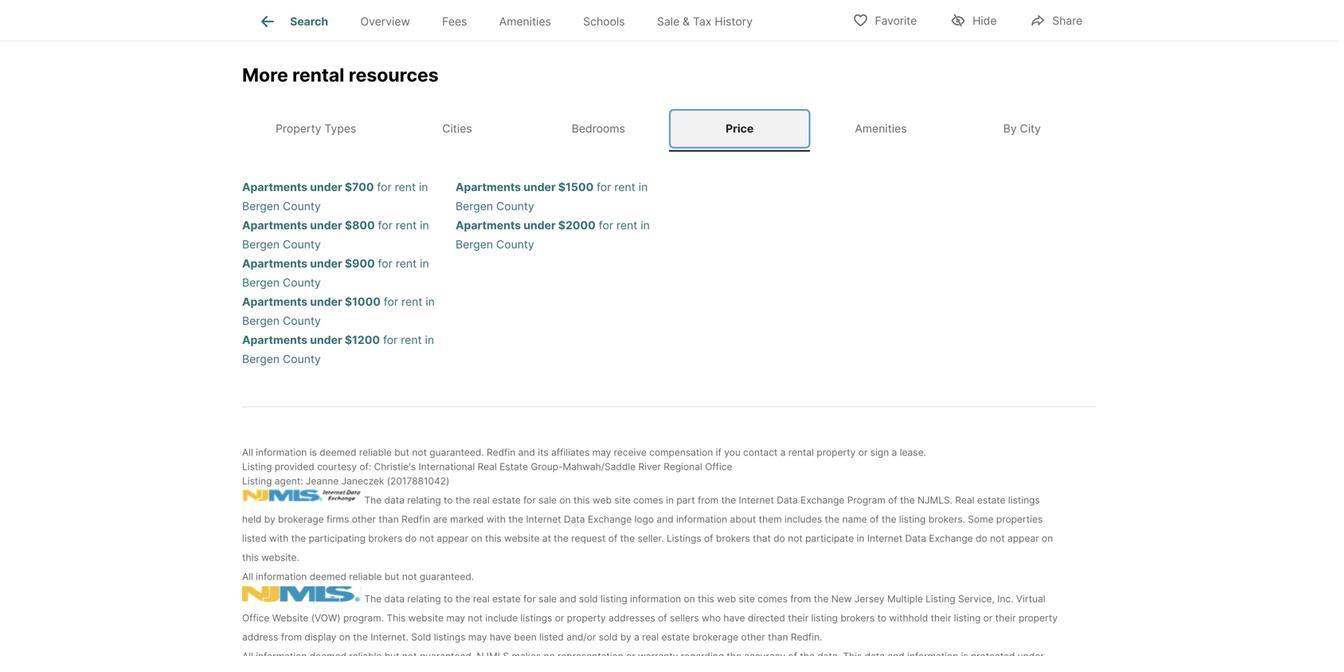 Task type: describe. For each thing, give the bounding box(es) containing it.
apartments under $900
[[242, 257, 375, 270]]

group-
[[531, 461, 563, 473]]

sold
[[411, 632, 431, 643]]

for inside the data relating to the real estate for sale on this web site comes in part from the internet data exchange program of the njmls. real estate listings held by brokerage firms other than redfin are marked with the internet data exchange logo and information about them includes the name of the listing brokers. some properties listed with the participating brokers do not appear on this website at the request of the seller. listings of brokers that do not participate in internet data exchange do not appear on this website. all information deemed reliable but not guaranteed.
[[524, 495, 536, 506]]

estate up include at left
[[492, 593, 521, 605]]

apartments for apartments under $800
[[242, 219, 308, 232]]

1 their from the left
[[788, 613, 809, 624]]

withhold
[[890, 613, 928, 624]]

bedrooms
[[572, 122, 625, 135]]

favorite button
[[839, 4, 931, 36]]

not down includes
[[788, 533, 803, 544]]

listings
[[667, 533, 702, 544]]

information inside the data relating to the real estate for sale and sold listing information on this web site comes from the new jersey multiple listing service, inc. virtual office website (vow) program. this website may not include listings or property addresses of sellers who have directed their listing brokers to withhold their listing or their property address from display on the internet. sold listings may have been listed and/or sold by a real estate brokerage other than redfin.
[[630, 593, 681, 605]]

estate down sellers
[[662, 632, 690, 643]]

0 vertical spatial guaranteed.
[[430, 447, 484, 458]]

of right request
[[609, 533, 618, 544]]

address
[[242, 632, 278, 643]]

rent for apartments under $1000
[[402, 295, 423, 309]]

city
[[1020, 122, 1041, 135]]

listing down service,
[[954, 613, 981, 624]]

by inside the data relating to the real estate for sale on this web site comes in part from the internet data exchange program of the njmls. real estate listings held by brokerage firms other than redfin are marked with the internet data exchange logo and information about them includes the name of the listing brokers. some properties listed with the participating brokers do not appear on this website at the request of the seller. listings of brokers that do not participate in internet data exchange do not appear on this website. all information deemed reliable but not guaranteed.
[[264, 514, 275, 525]]

guaranteed. inside the data relating to the real estate for sale on this web site comes in part from the internet data exchange program of the njmls. real estate listings held by brokerage firms other than redfin are marked with the internet data exchange logo and information about them includes the name of the listing brokers. some properties listed with the participating brokers do not appear on this website at the request of the seller. listings of brokers that do not participate in internet data exchange do not appear on this website. all information deemed reliable but not guaranteed.
[[420, 571, 474, 583]]

who
[[702, 613, 721, 624]]

multiple
[[888, 593, 923, 605]]

0 horizontal spatial exchange
[[588, 514, 632, 525]]

this down mahwah/saddle
[[574, 495, 590, 506]]

includes
[[785, 514, 822, 525]]

christie's
[[374, 461, 416, 473]]

$800
[[345, 219, 375, 232]]

agent:
[[275, 475, 303, 487]]

0 vertical spatial deemed
[[320, 447, 357, 458]]

redfin.
[[791, 632, 823, 643]]

listed inside the data relating to the real estate for sale and sold listing information on this web site comes from the new jersey multiple listing service, inc. virtual office website (vow) program. this website may not include listings or property addresses of sellers who have directed their listing brokers to withhold their listing or their property address from display on the internet. sold listings may have been listed and/or sold by a real estate brokerage other than redfin.
[[540, 632, 564, 643]]

tab list containing search
[[242, 0, 782, 41]]

rent for apartments under $1200
[[401, 333, 422, 347]]

bergen for apartments under $1200
[[242, 352, 280, 366]]

1 horizontal spatial amenities tab
[[811, 109, 952, 148]]

other inside the data relating to the real estate for sale on this web site comes in part from the internet data exchange program of the njmls. real estate listings held by brokerage firms other than redfin are marked with the internet data exchange logo and information about them includes the name of the listing brokers. some properties listed with the participating brokers do not appear on this website at the request of the seller. listings of brokers that do not participate in internet data exchange do not appear on this website. all information deemed reliable but not guaranteed.
[[352, 514, 376, 525]]

2 appear from the left
[[1008, 533, 1039, 544]]

not up this
[[402, 571, 417, 583]]

information down part at the bottom right of page
[[677, 514, 728, 525]]

2 horizontal spatial property
[[1019, 613, 1058, 624]]

apartments under $1500
[[456, 180, 594, 194]]

but inside the data relating to the real estate for sale on this web site comes in part from the internet data exchange program of the njmls. real estate listings held by brokerage firms other than redfin are marked with the internet data exchange logo and information about them includes the name of the listing brokers. some properties listed with the participating brokers do not appear on this website at the request of the seller. listings of brokers that do not participate in internet data exchange do not appear on this website. all information deemed reliable but not guaranteed.
[[385, 571, 400, 583]]

program
[[848, 495, 886, 506]]

0 vertical spatial listing
[[242, 461, 272, 473]]

0 horizontal spatial internet
[[526, 514, 561, 525]]

contact
[[744, 447, 778, 458]]

1 horizontal spatial listings
[[521, 613, 552, 624]]

&
[[683, 15, 690, 28]]

$700
[[345, 180, 374, 194]]

this
[[387, 613, 406, 624]]

hide
[[973, 14, 997, 27]]

sale & tax history tab
[[641, 2, 769, 41]]

$1000
[[345, 295, 381, 309]]

$2000
[[558, 219, 596, 232]]

2 vertical spatial may
[[468, 632, 487, 643]]

more rental resources
[[242, 64, 439, 86]]

by
[[1004, 122, 1017, 135]]

sign
[[871, 447, 889, 458]]

is
[[310, 447, 317, 458]]

affiliates
[[551, 447, 590, 458]]

website inside the data relating to the real estate for sale on this web site comes in part from the internet data exchange program of the njmls. real estate listings held by brokerage firms other than redfin are marked with the internet data exchange logo and information about them includes the name of the listing brokers. some properties listed with the participating brokers do not appear on this website at the request of the seller. listings of brokers that do not participate in internet data exchange do not appear on this website. all information deemed reliable but not guaranteed.
[[504, 533, 540, 544]]

logo
[[635, 514, 654, 525]]

(vow)
[[311, 613, 341, 624]]

of right program
[[889, 495, 898, 506]]

sale for and
[[539, 593, 557, 605]]

2 vertical spatial real
[[642, 632, 659, 643]]

by city tab
[[952, 109, 1093, 148]]

the data relating to the real estate for sale on this web site comes in part from the internet data exchange program of the njmls. real estate listings held by brokerage firms other than redfin are marked with the internet data exchange logo and information about them includes the name of the listing brokers. some properties listed with the participating brokers do not appear on this website at the request of the seller. listings of brokers that do not participate in internet data exchange do not appear on this website. all information deemed reliable but not guaranteed.
[[242, 495, 1053, 583]]

in for $1000
[[426, 295, 435, 309]]

website inside the data relating to the real estate for sale and sold listing information on this web site comes from the new jersey multiple listing service, inc. virtual office website (vow) program. this website may not include listings or property addresses of sellers who have directed their listing brokers to withhold their listing or their property address from display on the internet. sold listings may have been listed and/or sold by a real estate brokerage other than redfin.
[[408, 613, 444, 624]]

redfin inside the data relating to the real estate for sale on this web site comes in part from the internet data exchange program of the njmls. real estate listings held by brokerage firms other than redfin are marked with the internet data exchange logo and information about them includes the name of the listing brokers. some properties listed with the participating brokers do not appear on this website at the request of the seller. listings of brokers that do not participate in internet data exchange do not appear on this website. all information deemed reliable but not guaranteed.
[[402, 514, 431, 525]]

1 vertical spatial may
[[447, 613, 465, 624]]

website
[[272, 613, 309, 624]]

bergen for apartments under $1000
[[242, 314, 280, 328]]

for for $1200
[[383, 333, 398, 347]]

include
[[486, 613, 518, 624]]

1 horizontal spatial brokers
[[716, 533, 750, 544]]

listed inside the data relating to the real estate for sale on this web site comes in part from the internet data exchange program of the njmls. real estate listings held by brokerage firms other than redfin are marked with the internet data exchange logo and information about them includes the name of the listing brokers. some properties listed with the participating brokers do not appear on this website at the request of the seller. listings of brokers that do not participate in internet data exchange do not appear on this website. all information deemed reliable but not guaranteed.
[[242, 533, 267, 544]]

and inside the data relating to the real estate for sale on this web site comes in part from the internet data exchange program of the njmls. real estate listings held by brokerage firms other than redfin are marked with the internet data exchange logo and information about them includes the name of the listing brokers. some properties listed with the participating brokers do not appear on this website at the request of the seller. listings of brokers that do not participate in internet data exchange do not appear on this website. all information deemed reliable but not guaranteed.
[[657, 514, 674, 525]]

information up provided
[[256, 447, 307, 458]]

1 horizontal spatial have
[[724, 613, 745, 624]]

brokerage inside the data relating to the real estate for sale on this web site comes in part from the internet data exchange program of the njmls. real estate listings held by brokerage firms other than redfin are marked with the internet data exchange logo and information about them includes the name of the listing brokers. some properties listed with the participating brokers do not appear on this website at the request of the seller. listings of brokers that do not participate in internet data exchange do not appear on this website. all information deemed reliable but not guaranteed.
[[278, 514, 324, 525]]

name
[[843, 514, 867, 525]]

$1200
[[345, 333, 380, 347]]

at
[[542, 533, 551, 544]]

estate up some on the right bottom of the page
[[978, 495, 1006, 506]]

2 horizontal spatial data
[[906, 533, 927, 544]]

part
[[677, 495, 695, 506]]

in for $1500
[[639, 180, 648, 194]]

for for $1000
[[384, 295, 398, 309]]

provided
[[275, 461, 314, 473]]

listings inside the data relating to the real estate for sale on this web site comes in part from the internet data exchange program of the njmls. real estate listings held by brokerage firms other than redfin are marked with the internet data exchange logo and information about them includes the name of the listing brokers. some properties listed with the participating brokers do not appear on this website at the request of the seller. listings of brokers that do not participate in internet data exchange do not appear on this website. all information deemed reliable but not guaranteed.
[[1009, 495, 1040, 506]]

addresses
[[609, 613, 656, 624]]

0 vertical spatial but
[[395, 447, 410, 458]]

price
[[726, 122, 754, 135]]

held
[[242, 514, 262, 525]]

2 horizontal spatial a
[[892, 447, 897, 458]]

rent for apartments under $2000
[[617, 219, 638, 232]]

real for include
[[473, 593, 490, 605]]

office inside the data relating to the real estate for sale and sold listing information on this web site comes from the new jersey multiple listing service, inc. virtual office website (vow) program. this website may not include listings or property addresses of sellers who have directed their listing brokers to withhold their listing or their property address from display on the internet. sold listings may have been listed and/or sold by a real estate brokerage other than redfin.
[[242, 613, 270, 624]]

rent for apartments under $1500
[[615, 180, 636, 194]]

0 horizontal spatial sold
[[579, 593, 598, 605]]

cities tab
[[387, 109, 528, 148]]

than inside the data relating to the real estate for sale and sold listing information on this web site comes from the new jersey multiple listing service, inc. virtual office website (vow) program. this website may not include listings or property addresses of sellers who have directed their listing brokers to withhold their listing or their property address from display on the internet. sold listings may have been listed and/or sold by a real estate brokerage other than redfin.
[[768, 632, 788, 643]]

property
[[276, 122, 321, 135]]

information down website.
[[256, 571, 307, 583]]

this inside the data relating to the real estate for sale and sold listing information on this web site comes from the new jersey multiple listing service, inc. virtual office website (vow) program. this website may not include listings or property addresses of sellers who have directed their listing brokers to withhold their listing or their property address from display on the internet. sold listings may have been listed and/or sold by a real estate brokerage other than redfin.
[[698, 593, 715, 605]]

0 vertical spatial with
[[487, 514, 506, 525]]

new
[[832, 593, 852, 605]]

on down marked at bottom left
[[471, 533, 483, 544]]

bergen for apartments under $900
[[242, 276, 280, 289]]

in down name
[[857, 533, 865, 544]]

county for $2000
[[496, 238, 534, 251]]

sale & tax history
[[657, 15, 753, 28]]

apartments for apartments under $1000
[[242, 295, 308, 309]]

1 vertical spatial with
[[269, 533, 289, 544]]

reliable inside the data relating to the real estate for sale on this web site comes in part from the internet data exchange program of the njmls. real estate listings held by brokerage firms other than redfin are marked with the internet data exchange logo and information about them includes the name of the listing brokers. some properties listed with the participating brokers do not appear on this website at the request of the seller. listings of brokers that do not participate in internet data exchange do not appear on this website. all information deemed reliable but not guaranteed.
[[349, 571, 382, 583]]

that
[[753, 533, 771, 544]]

share
[[1053, 14, 1083, 27]]

of right listings
[[704, 533, 714, 544]]

0 vertical spatial redfin
[[487, 447, 516, 458]]

about
[[730, 514, 756, 525]]

for rent in bergen county for $2000
[[456, 219, 650, 251]]

participate
[[806, 533, 854, 544]]

under for $800
[[310, 219, 342, 232]]

in left part at the bottom right of page
[[666, 495, 674, 506]]

data for website
[[384, 593, 405, 605]]

1 appear from the left
[[437, 533, 469, 544]]

0 vertical spatial reliable
[[359, 447, 392, 458]]

1 horizontal spatial property
[[817, 447, 856, 458]]

by city
[[1004, 122, 1041, 135]]

for rent in bergen county for $1500
[[456, 180, 648, 213]]

amenities for amenities tab to the left
[[499, 15, 551, 28]]

brokers inside the data relating to the real estate for sale and sold listing information on this web site comes from the new jersey multiple listing service, inc. virtual office website (vow) program. this website may not include listings or property addresses of sellers who have directed their listing brokers to withhold their listing or their property address from display on the internet. sold listings may have been listed and/or sold by a real estate brokerage other than redfin.
[[841, 613, 875, 624]]

service,
[[959, 593, 995, 605]]

more rental resources heading
[[242, 64, 1096, 106]]

directed
[[748, 613, 786, 624]]

firms
[[327, 514, 349, 525]]

them
[[759, 514, 782, 525]]

0 horizontal spatial from
[[281, 632, 302, 643]]

from inside the data relating to the real estate for sale on this web site comes in part from the internet data exchange program of the njmls. real estate listings held by brokerage firms other than redfin are marked with the internet data exchange logo and information about them includes the name of the listing brokers. some properties listed with the participating brokers do not appear on this website at the request of the seller. listings of brokers that do not participate in internet data exchange do not appear on this website. all information deemed reliable but not guaranteed.
[[698, 495, 719, 506]]

rent for apartments under $900
[[396, 257, 417, 270]]

are
[[433, 514, 448, 525]]

2 horizontal spatial from
[[791, 593, 811, 605]]

estate down listing provided courtesy of: christie's international real estate group-mahwah/saddle river regional office listing agent: jeanne janeczek (2017881042)
[[492, 495, 521, 506]]

for for $1500
[[597, 180, 612, 194]]

for for $900
[[378, 257, 393, 270]]

1 all from the top
[[242, 447, 253, 458]]

international
[[419, 461, 475, 473]]

relating for may
[[407, 593, 441, 605]]

1 horizontal spatial a
[[781, 447, 786, 458]]

county for $700
[[283, 199, 321, 213]]

participating
[[309, 533, 366, 544]]

marked
[[450, 514, 484, 525]]

amenities for rightmost amenities tab
[[855, 122, 907, 135]]

cities
[[442, 122, 472, 135]]

0 horizontal spatial amenities tab
[[483, 2, 567, 41]]

share button
[[1017, 4, 1096, 36]]

display
[[305, 632, 337, 643]]

property types
[[276, 122, 356, 135]]

the for this
[[364, 593, 382, 605]]

property types tab
[[245, 109, 387, 148]]

the data relating to the real estate for sale and sold listing information on this web site comes from the new jersey multiple listing service, inc. virtual office website (vow) program. this website may not include listings or property addresses of sellers who have directed their listing brokers to withhold their listing or their property address from display on the internet. sold listings may have been listed and/or sold by a real estate brokerage other than redfin.
[[242, 593, 1058, 643]]

brokers.
[[929, 514, 966, 525]]

website.
[[261, 552, 299, 564]]

to for not
[[444, 593, 453, 605]]

njmls.
[[918, 495, 953, 506]]

1 do from the left
[[405, 533, 417, 544]]

web inside the data relating to the real estate for sale on this web site comes in part from the internet data exchange program of the njmls. real estate listings held by brokerage firms other than redfin are marked with the internet data exchange logo and information about them includes the name of the listing brokers. some properties listed with the participating brokers do not appear on this website at the request of the seller. listings of brokers that do not participate in internet data exchange do not appear on this website. all information deemed reliable but not guaranteed.
[[593, 495, 612, 506]]

lease.
[[900, 447, 927, 458]]

regional
[[664, 461, 703, 473]]

for rent in bergen county for $900
[[242, 257, 429, 289]]

$1500
[[558, 180, 594, 194]]

apartments under $1200
[[242, 333, 380, 347]]

schools
[[583, 15, 625, 28]]

listing up addresses
[[601, 593, 628, 605]]

not up christie's
[[412, 447, 427, 458]]

not down are on the left of the page
[[420, 533, 434, 544]]

in for $800
[[420, 219, 429, 232]]

not down some on the right bottom of the page
[[990, 533, 1005, 544]]

rent for apartments under $800
[[396, 219, 417, 232]]

web inside the data relating to the real estate for sale and sold listing information on this web site comes from the new jersey multiple listing service, inc. virtual office website (vow) program. this website may not include listings or property addresses of sellers who have directed their listing brokers to withhold their listing or their property address from display on the internet. sold listings may have been listed and/or sold by a real estate brokerage other than redfin.
[[717, 593, 736, 605]]

1 horizontal spatial sold
[[599, 632, 618, 643]]

this left website.
[[242, 552, 259, 564]]

for rent in bergen county for $1000
[[242, 295, 435, 328]]

program.
[[343, 613, 384, 624]]

been
[[514, 632, 537, 643]]

all information is deemed reliable but not guaranteed. redfin and its affiliates may receive compensation if you contact a rental property or sign a lease.
[[242, 447, 927, 458]]



Task type: locate. For each thing, give the bounding box(es) containing it.
property down virtual at the bottom of the page
[[1019, 613, 1058, 624]]

under for $1200
[[310, 333, 342, 347]]

rent
[[395, 180, 416, 194], [615, 180, 636, 194], [396, 219, 417, 232], [617, 219, 638, 232], [396, 257, 417, 270], [402, 295, 423, 309], [401, 333, 422, 347]]

the inside the data relating to the real estate for sale and sold listing information on this web site comes from the new jersey multiple listing service, inc. virtual office website (vow) program. this website may not include listings or property addresses of sellers who have directed their listing brokers to withhold their listing or their property address from display on the internet. sold listings may have been listed and/or sold by a real estate brokerage other than redfin.
[[364, 593, 382, 605]]

reliable up of:
[[359, 447, 392, 458]]

1 horizontal spatial with
[[487, 514, 506, 525]]

may down include at left
[[468, 632, 487, 643]]

2 data from the top
[[384, 593, 405, 605]]

1 relating from the top
[[407, 495, 441, 506]]

price tab
[[669, 109, 811, 148]]

under left $2000
[[524, 219, 556, 232]]

for rent in bergen county up $900
[[242, 219, 429, 251]]

2 their from the left
[[931, 613, 952, 624]]

under for $700
[[310, 180, 342, 194]]

under for $2000
[[524, 219, 556, 232]]

2 tab list from the top
[[242, 106, 1096, 152]]

office
[[705, 461, 733, 473], [242, 613, 270, 624]]

county for $800
[[283, 238, 321, 251]]

1 vertical spatial web
[[717, 593, 736, 605]]

2 vertical spatial exchange
[[929, 533, 973, 544]]

1 vertical spatial from
[[791, 593, 811, 605]]

county up apartments under $900
[[283, 238, 321, 251]]

1 horizontal spatial data
[[777, 495, 798, 506]]

2 horizontal spatial and
[[657, 514, 674, 525]]

in
[[419, 180, 428, 194], [639, 180, 648, 194], [420, 219, 429, 232], [641, 219, 650, 232], [420, 257, 429, 270], [426, 295, 435, 309], [425, 333, 434, 347], [666, 495, 674, 506], [857, 533, 865, 544]]

1 vertical spatial than
[[768, 632, 788, 643]]

comes inside the data relating to the real estate for sale on this web site comes in part from the internet data exchange program of the njmls. real estate listings held by brokerage firms other than redfin are marked with the internet data exchange logo and information about them includes the name of the listing brokers. some properties listed with the participating brokers do not appear on this website at the request of the seller. listings of brokers that do not participate in internet data exchange do not appear on this website. all information deemed reliable but not guaranteed.
[[634, 495, 664, 506]]

bedrooms tab
[[528, 109, 669, 148]]

listings up the properties
[[1009, 495, 1040, 506]]

by down addresses
[[621, 632, 632, 643]]

listing inside the data relating to the real estate for sale and sold listing information on this web site comes from the new jersey multiple listing service, inc. virtual office website (vow) program. this website may not include listings or property addresses of sellers who have directed their listing brokers to withhold their listing or their property address from display on the internet. sold listings may have been listed and/or sold by a real estate brokerage other than redfin.
[[926, 593, 956, 605]]

for right the $1200
[[383, 333, 398, 347]]

sold up and/or
[[579, 593, 598, 605]]

tax
[[693, 15, 712, 28]]

bergen for apartments under $2000
[[456, 238, 493, 251]]

have down include at left
[[490, 632, 511, 643]]

property left sign
[[817, 447, 856, 458]]

3 their from the left
[[996, 613, 1016, 624]]

on down the properties
[[1042, 533, 1053, 544]]

on up sellers
[[684, 593, 695, 605]]

exchange up includes
[[801, 495, 845, 506]]

2 vertical spatial internet
[[868, 533, 903, 544]]

a right contact
[[781, 447, 786, 458]]

1 vertical spatial but
[[385, 571, 400, 583]]

sale down at
[[539, 593, 557, 605]]

data down njmls.
[[906, 533, 927, 544]]

site inside the data relating to the real estate for sale and sold listing information on this web site comes from the new jersey multiple listing service, inc. virtual office website (vow) program. this website may not include listings or property addresses of sellers who have directed their listing brokers to withhold their listing or their property address from display on the internet. sold listings may have been listed and/or sold by a real estate brokerage other than redfin.
[[739, 593, 755, 605]]

from up redfin.
[[791, 593, 811, 605]]

hide button
[[937, 4, 1011, 36]]

rent for apartments under $700
[[395, 180, 416, 194]]

comes inside the data relating to the real estate for sale and sold listing information on this web site comes from the new jersey multiple listing service, inc. virtual office website (vow) program. this website may not include listings or property addresses of sellers who have directed their listing brokers to withhold their listing or their property address from display on the internet. sold listings may have been listed and/or sold by a real estate brokerage other than redfin.
[[758, 593, 788, 605]]

rental right contact
[[789, 447, 814, 458]]

1 vertical spatial website
[[408, 613, 444, 624]]

the for firms
[[364, 495, 382, 506]]

apartments down apartments under $900
[[242, 295, 308, 309]]

1 vertical spatial all
[[242, 571, 253, 583]]

listing right multiple
[[926, 593, 956, 605]]

listing down new
[[812, 613, 838, 624]]

the
[[364, 495, 382, 506], [364, 593, 382, 605]]

or down service,
[[984, 613, 993, 624]]

1 vertical spatial sale
[[539, 593, 557, 605]]

overview tab
[[344, 2, 426, 41]]

amenities tab
[[483, 2, 567, 41], [811, 109, 952, 148]]

overview
[[361, 15, 410, 28]]

1 horizontal spatial appear
[[1008, 533, 1039, 544]]

bergen
[[242, 199, 280, 213], [456, 199, 493, 213], [242, 238, 280, 251], [456, 238, 493, 251], [242, 276, 280, 289], [242, 314, 280, 328], [242, 352, 280, 366]]

0 vertical spatial tab list
[[242, 0, 782, 41]]

of:
[[360, 461, 371, 473]]

office up the address
[[242, 613, 270, 624]]

internet
[[739, 495, 774, 506], [526, 514, 561, 525], [868, 533, 903, 544]]

0 vertical spatial all
[[242, 447, 253, 458]]

search
[[290, 15, 328, 28]]

from right part at the bottom right of page
[[698, 495, 719, 506]]

bergen for apartments under $1500
[[456, 199, 493, 213]]

data
[[777, 495, 798, 506], [564, 514, 585, 525], [906, 533, 927, 544]]

comes
[[634, 495, 664, 506], [758, 593, 788, 605]]

brokers down jersey
[[841, 613, 875, 624]]

in for $700
[[419, 180, 428, 194]]

sold right and/or
[[599, 632, 618, 643]]

not inside the data relating to the real estate for sale and sold listing information on this web site comes from the new jersey multiple listing service, inc. virtual office website (vow) program. this website may not include listings or property addresses of sellers who have directed their listing brokers to withhold their listing or their property address from display on the internet. sold listings may have been listed and/or sold by a real estate brokerage other than redfin.
[[468, 613, 483, 624]]

of
[[889, 495, 898, 506], [870, 514, 879, 525], [609, 533, 618, 544], [704, 533, 714, 544], [658, 613, 667, 624]]

2 horizontal spatial do
[[976, 533, 988, 544]]

sold
[[579, 593, 598, 605], [599, 632, 618, 643]]

property
[[817, 447, 856, 458], [567, 613, 606, 624], [1019, 613, 1058, 624]]

for inside the data relating to the real estate for sale and sold listing information on this web site comes from the new jersey multiple listing service, inc. virtual office website (vow) program. this website may not include listings or property addresses of sellers who have directed their listing brokers to withhold their listing or their property address from display on the internet. sold listings may have been listed and/or sold by a real estate brokerage other than redfin.
[[524, 593, 536, 605]]

under for $900
[[310, 257, 342, 270]]

for right "$1500"
[[597, 180, 612, 194]]

1 vertical spatial amenities tab
[[811, 109, 952, 148]]

brokerage down who
[[693, 632, 739, 643]]

1 tab list from the top
[[242, 0, 782, 41]]

bergen for apartments under $800
[[242, 238, 280, 251]]

inc.
[[998, 593, 1014, 605]]

for right $700
[[377, 180, 392, 194]]

under left "$1500"
[[524, 180, 556, 194]]

2 vertical spatial data
[[906, 533, 927, 544]]

under for $1000
[[310, 295, 342, 309]]

0 horizontal spatial property
[[567, 613, 606, 624]]

1 data from the top
[[384, 495, 405, 506]]

all inside the data relating to the real estate for sale on this web site comes in part from the internet data exchange program of the njmls. real estate listings held by brokerage firms other than redfin are marked with the internet data exchange logo and information about them includes the name of the listing brokers. some properties listed with the participating brokers do not appear on this website at the request of the seller. listings of brokers that do not participate in internet data exchange do not appear on this website. all information deemed reliable but not guaranteed.
[[242, 571, 253, 583]]

estate
[[500, 461, 528, 473]]

1 vertical spatial tab list
[[242, 106, 1096, 152]]

real up include at left
[[473, 593, 490, 605]]

some
[[968, 514, 994, 525]]

by right held
[[264, 514, 275, 525]]

property up and/or
[[567, 613, 606, 624]]

2 relating from the top
[[407, 593, 441, 605]]

bergen down apartments under $900
[[242, 276, 280, 289]]

1 vertical spatial listings
[[521, 613, 552, 624]]

appear down the properties
[[1008, 533, 1039, 544]]

river
[[639, 461, 661, 473]]

all down held
[[242, 571, 253, 583]]

tab list
[[242, 0, 782, 41], [242, 106, 1096, 152]]

0 vertical spatial than
[[379, 514, 399, 525]]

apartments under $1000
[[242, 295, 381, 309]]

1 horizontal spatial internet
[[739, 495, 774, 506]]

and inside the data relating to the real estate for sale and sold listing information on this web site comes from the new jersey multiple listing service, inc. virtual office website (vow) program. this website may not include listings or property addresses of sellers who have directed their listing brokers to withhold their listing or their property address from display on the internet. sold listings may have been listed and/or sold by a real estate brokerage other than redfin.
[[560, 593, 577, 605]]

2 do from the left
[[774, 533, 785, 544]]

for rent in bergen county down $1000
[[242, 333, 434, 366]]

for down estate
[[524, 495, 536, 506]]

rent right $2000
[[617, 219, 638, 232]]

2 horizontal spatial may
[[593, 447, 611, 458]]

apartments under $2000
[[456, 219, 596, 232]]

real inside the data relating to the real estate for sale on this web site comes in part from the internet data exchange program of the njmls. real estate listings held by brokerage firms other than redfin are marked with the internet data exchange logo and information about them includes the name of the listing brokers. some properties listed with the participating brokers do not appear on this website at the request of the seller. listings of brokers that do not participate in internet data exchange do not appear on this website. all information deemed reliable but not guaranteed.
[[473, 495, 490, 506]]

2 vertical spatial and
[[560, 593, 577, 605]]

sale for on
[[539, 495, 557, 506]]

but up this
[[385, 571, 400, 583]]

tab list containing property types
[[242, 106, 1096, 152]]

to
[[444, 495, 453, 506], [444, 593, 453, 605], [878, 613, 887, 624]]

web
[[593, 495, 612, 506], [717, 593, 736, 605]]

1 vertical spatial relating
[[407, 593, 441, 605]]

in for $2000
[[641, 219, 650, 232]]

for right $2000
[[599, 219, 614, 232]]

bergen for apartments under $700
[[242, 199, 280, 213]]

request
[[572, 533, 606, 544]]

this left at
[[485, 533, 502, 544]]

a down addresses
[[634, 632, 640, 643]]

real
[[478, 461, 497, 473], [956, 495, 975, 506]]

and for listing
[[560, 593, 577, 605]]

office inside listing provided courtesy of: christie's international real estate group-mahwah/saddle river regional office listing agent: jeanne janeczek (2017881042)
[[705, 461, 733, 473]]

1 horizontal spatial site
[[739, 593, 755, 605]]

relating inside the data relating to the real estate for sale and sold listing information on this web site comes from the new jersey multiple listing service, inc. virtual office website (vow) program. this website may not include listings or property addresses of sellers who have directed their listing brokers to withhold their listing or their property address from display on the internet. sold listings may have been listed and/or sold by a real estate brokerage other than redfin.
[[407, 593, 441, 605]]

0 vertical spatial may
[[593, 447, 611, 458]]

listing left provided
[[242, 461, 272, 473]]

listings
[[1009, 495, 1040, 506], [521, 613, 552, 624], [434, 632, 466, 643]]

0 horizontal spatial web
[[593, 495, 612, 506]]

1 horizontal spatial from
[[698, 495, 719, 506]]

or right include at left
[[555, 613, 564, 624]]

sale
[[539, 495, 557, 506], [539, 593, 557, 605]]

bergen down apartments under $1500
[[456, 199, 493, 213]]

listings up been
[[521, 613, 552, 624]]

deemed inside the data relating to the real estate for sale on this web site comes in part from the internet data exchange program of the njmls. real estate listings held by brokerage firms other than redfin are marked with the internet data exchange logo and information about them includes the name of the listing brokers. some properties listed with the participating brokers do not appear on this website at the request of the seller. listings of brokers that do not participate in internet data exchange do not appear on this website. all information deemed reliable but not guaranteed.
[[310, 571, 347, 583]]

reliable
[[359, 447, 392, 458], [349, 571, 382, 583]]

by inside the data relating to the real estate for sale and sold listing information on this web site comes from the new jersey multiple listing service, inc. virtual office website (vow) program. this website may not include listings or property addresses of sellers who have directed their listing brokers to withhold their listing or their property address from display on the internet. sold listings may have been listed and/or sold by a real estate brokerage other than redfin.
[[621, 632, 632, 643]]

county up apartments under $1200
[[283, 314, 321, 328]]

listing inside the data relating to the real estate for sale on this web site comes in part from the internet data exchange program of the njmls. real estate listings held by brokerage firms other than redfin are marked with the internet data exchange logo and information about them includes the name of the listing brokers. some properties listed with the participating brokers do not appear on this website at the request of the seller. listings of brokers that do not participate in internet data exchange do not appear on this website. all information deemed reliable but not guaranteed.
[[899, 514, 926, 525]]

listings right 'sold'
[[434, 632, 466, 643]]

0 horizontal spatial may
[[447, 613, 465, 624]]

history
[[715, 15, 753, 28]]

1 vertical spatial rental
[[789, 447, 814, 458]]

0 horizontal spatial brokerage
[[278, 514, 324, 525]]

for rent in bergen county for $1200
[[242, 333, 434, 366]]

1 vertical spatial comes
[[758, 593, 788, 605]]

county for $900
[[283, 276, 321, 289]]

1 horizontal spatial amenities
[[855, 122, 907, 135]]

of inside the data relating to the real estate for sale and sold listing information on this web site comes from the new jersey multiple listing service, inc. virtual office website (vow) program. this website may not include listings or property addresses of sellers who have directed their listing brokers to withhold their listing or their property address from display on the internet. sold listings may have been listed and/or sold by a real estate brokerage other than redfin.
[[658, 613, 667, 624]]

0 vertical spatial have
[[724, 613, 745, 624]]

their
[[788, 613, 809, 624], [931, 613, 952, 624], [996, 613, 1016, 624]]

0 vertical spatial from
[[698, 495, 719, 506]]

real inside listing provided courtesy of: christie's international real estate group-mahwah/saddle river regional office listing agent: jeanne janeczek (2017881042)
[[478, 461, 497, 473]]

other
[[352, 514, 376, 525], [741, 632, 766, 643]]

1 horizontal spatial rental
[[789, 447, 814, 458]]

0 vertical spatial to
[[444, 495, 453, 506]]

the inside the data relating to the real estate for sale on this web site comes in part from the internet data exchange program of the njmls. real estate listings held by brokerage firms other than redfin are marked with the internet data exchange logo and information about them includes the name of the listing brokers. some properties listed with the participating brokers do not appear on this website at the request of the seller. listings of brokers that do not participate in internet data exchange do not appear on this website. all information deemed reliable but not guaranteed.
[[364, 495, 382, 506]]

3 do from the left
[[976, 533, 988, 544]]

2 horizontal spatial listings
[[1009, 495, 1040, 506]]

on down group-
[[560, 495, 571, 506]]

1 horizontal spatial and
[[560, 593, 577, 605]]

1 horizontal spatial real
[[956, 495, 975, 506]]

for rent in bergen county for $800
[[242, 219, 429, 251]]

more
[[242, 64, 288, 86]]

not
[[412, 447, 427, 458], [420, 533, 434, 544], [788, 533, 803, 544], [990, 533, 1005, 544], [402, 571, 417, 583], [468, 613, 483, 624]]

under left $1000
[[310, 295, 342, 309]]

0 horizontal spatial appear
[[437, 533, 469, 544]]

1 vertical spatial redfin
[[402, 514, 431, 525]]

1 vertical spatial guaranteed.
[[420, 571, 474, 583]]

relating for than
[[407, 495, 441, 506]]

and up and/or
[[560, 593, 577, 605]]

real for are
[[473, 495, 490, 506]]

by
[[264, 514, 275, 525], [621, 632, 632, 643]]

website up 'sold'
[[408, 613, 444, 624]]

apartments for apartments under $1500
[[456, 180, 521, 194]]

comes up logo
[[634, 495, 664, 506]]

0 vertical spatial exchange
[[801, 495, 845, 506]]

a
[[781, 447, 786, 458], [892, 447, 897, 458], [634, 632, 640, 643]]

on right display
[[339, 632, 351, 643]]

data inside the data relating to the real estate for sale on this web site comes in part from the internet data exchange program of the njmls. real estate listings held by brokerage firms other than redfin are marked with the internet data exchange logo and information about them includes the name of the listing brokers. some properties listed with the participating brokers do not appear on this website at the request of the seller. listings of brokers that do not participate in internet data exchange do not appear on this website. all information deemed reliable but not guaranteed.
[[384, 495, 405, 506]]

and right logo
[[657, 514, 674, 525]]

brokerage left firms
[[278, 514, 324, 525]]

0 horizontal spatial brokers
[[368, 533, 403, 544]]

types
[[325, 122, 356, 135]]

1 horizontal spatial brokerage
[[693, 632, 739, 643]]

under left $800
[[310, 219, 342, 232]]

2 sale from the top
[[539, 593, 557, 605]]

jeanne
[[306, 475, 339, 487]]

data inside the data relating to the real estate for sale and sold listing information on this web site comes from the new jersey multiple listing service, inc. virtual office website (vow) program. this website may not include listings or property addresses of sellers who have directed their listing brokers to withhold their listing or their property address from display on the internet. sold listings may have been listed and/or sold by a real estate brokerage other than redfin.
[[384, 593, 405, 605]]

all left is
[[242, 447, 253, 458]]

0 horizontal spatial office
[[242, 613, 270, 624]]

listed
[[242, 533, 267, 544], [540, 632, 564, 643]]

reliable up the program.
[[349, 571, 382, 583]]

apartments under $700
[[242, 180, 374, 194]]

sale
[[657, 15, 680, 28]]

brokers right participating
[[368, 533, 403, 544]]

and left its
[[518, 447, 535, 458]]

redfin
[[487, 447, 516, 458], [402, 514, 431, 525]]

2 vertical spatial listings
[[434, 632, 466, 643]]

courtesy
[[317, 461, 357, 473]]

1 vertical spatial by
[[621, 632, 632, 643]]

apartments up "apartments under $2000"
[[456, 180, 521, 194]]

1 horizontal spatial may
[[468, 632, 487, 643]]

1 horizontal spatial office
[[705, 461, 733, 473]]

in right $2000
[[641, 219, 650, 232]]

data for other
[[384, 495, 405, 506]]

apartments for apartments under $2000
[[456, 219, 521, 232]]

2 vertical spatial to
[[878, 613, 887, 624]]

2 the from the top
[[364, 593, 382, 605]]

with up website.
[[269, 533, 289, 544]]

a inside the data relating to the real estate for sale and sold listing information on this web site comes from the new jersey multiple listing service, inc. virtual office website (vow) program. this website may not include listings or property addresses of sellers who have directed their listing brokers to withhold their listing or their property address from display on the internet. sold listings may have been listed and/or sold by a real estate brokerage other than redfin.
[[634, 632, 640, 643]]

from
[[698, 495, 719, 506], [791, 593, 811, 605], [281, 632, 302, 643]]

favorite
[[875, 14, 917, 27]]

listing provided courtesy of: christie's international real estate group-mahwah/saddle river regional office listing agent: jeanne janeczek (2017881042)
[[242, 461, 733, 487]]

real up some on the right bottom of the page
[[956, 495, 975, 506]]

rental right more
[[292, 64, 345, 86]]

0 horizontal spatial listings
[[434, 632, 466, 643]]

brokers
[[368, 533, 403, 544], [716, 533, 750, 544], [841, 613, 875, 624]]

1 vertical spatial site
[[739, 593, 755, 605]]

for
[[377, 180, 392, 194], [597, 180, 612, 194], [378, 219, 393, 232], [599, 219, 614, 232], [378, 257, 393, 270], [384, 295, 398, 309], [383, 333, 398, 347], [524, 495, 536, 506], [524, 593, 536, 605]]

from down website
[[281, 632, 302, 643]]

county for $1000
[[283, 314, 321, 328]]

apartments for apartments under $900
[[242, 257, 308, 270]]

sellers
[[670, 613, 699, 624]]

1 vertical spatial sold
[[599, 632, 618, 643]]

for for $2000
[[599, 219, 614, 232]]

internet.
[[371, 632, 409, 643]]

1 vertical spatial data
[[564, 514, 585, 525]]

with
[[487, 514, 506, 525], [269, 533, 289, 544]]

0 horizontal spatial comes
[[634, 495, 664, 506]]

in for $1200
[[425, 333, 434, 347]]

for rent in bergen county for $700
[[242, 180, 428, 213]]

1 sale from the top
[[539, 495, 557, 506]]

mahwah/saddle
[[563, 461, 636, 473]]

for for $800
[[378, 219, 393, 232]]

under for $1500
[[524, 180, 556, 194]]

its
[[538, 447, 549, 458]]

0 vertical spatial relating
[[407, 495, 441, 506]]

web down mahwah/saddle
[[593, 495, 612, 506]]

0 horizontal spatial data
[[564, 514, 585, 525]]

bergen down the apartments under $700
[[242, 199, 280, 213]]

0 horizontal spatial website
[[408, 613, 444, 624]]

real inside the data relating to the real estate for sale on this web site comes in part from the internet data exchange program of the njmls. real estate listings held by brokerage firms other than redfin are marked with the internet data exchange logo and information about them includes the name of the listing brokers. some properties listed with the participating brokers do not appear on this website at the request of the seller. listings of brokers that do not participate in internet data exchange do not appear on this website. all information deemed reliable but not guaranteed.
[[956, 495, 975, 506]]

$900
[[345, 257, 375, 270]]

other inside the data relating to the real estate for sale and sold listing information on this web site comes from the new jersey multiple listing service, inc. virtual office website (vow) program. this website may not include listings or property addresses of sellers who have directed their listing brokers to withhold their listing or their property address from display on the internet. sold listings may have been listed and/or sold by a real estate brokerage other than redfin.
[[741, 632, 766, 643]]

0 vertical spatial office
[[705, 461, 733, 473]]

virtual
[[1017, 593, 1046, 605]]

(2017881042)
[[387, 475, 450, 487]]

0 horizontal spatial or
[[555, 613, 564, 624]]

rental inside heading
[[292, 64, 345, 86]]

county down apartments under $1200
[[283, 352, 321, 366]]

county
[[283, 199, 321, 213], [496, 199, 534, 213], [283, 238, 321, 251], [496, 238, 534, 251], [283, 276, 321, 289], [283, 314, 321, 328], [283, 352, 321, 366]]

sale inside the data relating to the real estate for sale on this web site comes in part from the internet data exchange program of the njmls. real estate listings held by brokerage firms other than redfin are marked with the internet data exchange logo and information about them includes the name of the listing brokers. some properties listed with the participating brokers do not appear on this website at the request of the seller. listings of brokers that do not participate in internet data exchange do not appear on this website. all information deemed reliable but not guaranteed.
[[539, 495, 557, 506]]

information up addresses
[[630, 593, 681, 605]]

for for $700
[[377, 180, 392, 194]]

0 vertical spatial data
[[777, 495, 798, 506]]

under
[[310, 180, 342, 194], [524, 180, 556, 194], [310, 219, 342, 232], [524, 219, 556, 232], [310, 257, 342, 270], [310, 295, 342, 309], [310, 333, 342, 347]]

search link
[[258, 12, 328, 31]]

2 vertical spatial listing
[[926, 593, 956, 605]]

rent right the $1200
[[401, 333, 422, 347]]

1 horizontal spatial listed
[[540, 632, 564, 643]]

data down (2017881042) at the left of page
[[384, 495, 405, 506]]

2 all from the top
[[242, 571, 253, 583]]

rent right "$1500"
[[615, 180, 636, 194]]

0 horizontal spatial a
[[634, 632, 640, 643]]

1 vertical spatial listed
[[540, 632, 564, 643]]

0 vertical spatial listings
[[1009, 495, 1040, 506]]

information
[[256, 447, 307, 458], [677, 514, 728, 525], [256, 571, 307, 583], [630, 593, 681, 605]]

relating up 'sold'
[[407, 593, 441, 605]]

2 horizontal spatial their
[[996, 613, 1016, 624]]

janeczek
[[342, 475, 384, 487]]

fees tab
[[426, 2, 483, 41]]

1 vertical spatial data
[[384, 593, 405, 605]]

1 vertical spatial listing
[[242, 475, 272, 487]]

site down mahwah/saddle
[[615, 495, 631, 506]]

1 horizontal spatial comes
[[758, 593, 788, 605]]

to for redfin
[[444, 495, 453, 506]]

relating inside the data relating to the real estate for sale on this web site comes in part from the internet data exchange program of the njmls. real estate listings held by brokerage firms other than redfin are marked with the internet data exchange logo and information about them includes the name of the listing brokers. some properties listed with the participating brokers do not appear on this website at the request of the seller. listings of brokers that do not participate in internet data exchange do not appear on this website. all information deemed reliable but not guaranteed.
[[407, 495, 441, 506]]

internet up "about"
[[739, 495, 774, 506]]

2 horizontal spatial or
[[984, 613, 993, 624]]

other down directed
[[741, 632, 766, 643]]

0 horizontal spatial their
[[788, 613, 809, 624]]

for rent in bergen county up the $1200
[[242, 295, 435, 328]]

sale inside the data relating to the real estate for sale and sold listing information on this web site comes from the new jersey multiple listing service, inc. virtual office website (vow) program. this website may not include listings or property addresses of sellers who have directed their listing brokers to withhold their listing or their property address from display on the internet. sold listings may have been listed and/or sold by a real estate brokerage other than redfin.
[[539, 593, 557, 605]]

and for affiliates
[[518, 447, 535, 458]]

apartments for apartments under $700
[[242, 180, 308, 194]]

rent right $700
[[395, 180, 416, 194]]

county for $1200
[[283, 352, 321, 366]]

1 horizontal spatial or
[[859, 447, 868, 458]]

1 vertical spatial have
[[490, 632, 511, 643]]

may up mahwah/saddle
[[593, 447, 611, 458]]

0 horizontal spatial redfin
[[402, 514, 431, 525]]

for rent in bergen county up $800
[[242, 180, 428, 213]]

apartments for apartments under $1200
[[242, 333, 308, 347]]

properties
[[997, 514, 1043, 525]]

guaranteed. down are on the left of the page
[[420, 571, 474, 583]]

than inside the data relating to the real estate for sale on this web site comes in part from the internet data exchange program of the njmls. real estate listings held by brokerage firms other than redfin are marked with the internet data exchange logo and information about them includes the name of the listing brokers. some properties listed with the participating brokers do not appear on this website at the request of the seller. listings of brokers that do not participate in internet data exchange do not appear on this website. all information deemed reliable but not guaranteed.
[[379, 514, 399, 525]]

0 horizontal spatial amenities
[[499, 15, 551, 28]]

2 horizontal spatial exchange
[[929, 533, 973, 544]]

website left at
[[504, 533, 540, 544]]

apartments down 'apartments under $800'
[[242, 257, 308, 270]]

1 vertical spatial the
[[364, 593, 382, 605]]

listing
[[242, 461, 272, 473], [242, 475, 272, 487], [926, 593, 956, 605]]

in for $900
[[420, 257, 429, 270]]

under left $900
[[310, 257, 342, 270]]

data up request
[[564, 514, 585, 525]]

brokerage inside the data relating to the real estate for sale and sold listing information on this web site comes from the new jersey multiple listing service, inc. virtual office website (vow) program. this website may not include listings or property addresses of sellers who have directed their listing brokers to withhold their listing or their property address from display on the internet. sold listings may have been listed and/or sold by a real estate brokerage other than redfin.
[[693, 632, 739, 643]]

0 vertical spatial and
[[518, 447, 535, 458]]

0 vertical spatial sold
[[579, 593, 598, 605]]

on
[[560, 495, 571, 506], [471, 533, 483, 544], [1042, 533, 1053, 544], [684, 593, 695, 605], [339, 632, 351, 643]]

for right $900
[[378, 257, 393, 270]]

schools tab
[[567, 2, 641, 41]]

than down directed
[[768, 632, 788, 643]]

compensation
[[650, 447, 713, 458]]

fees
[[442, 15, 467, 28]]

you
[[724, 447, 741, 458]]

to inside the data relating to the real estate for sale on this web site comes in part from the internet data exchange program of the njmls. real estate listings held by brokerage firms other than redfin are marked with the internet data exchange logo and information about them includes the name of the listing brokers. some properties listed with the participating brokers do not appear on this website at the request of the seller. listings of brokers that do not participate in internet data exchange do not appear on this website. all information deemed reliable but not guaranteed.
[[444, 495, 453, 506]]

2 horizontal spatial brokers
[[841, 613, 875, 624]]

of right name
[[870, 514, 879, 525]]

site inside the data relating to the real estate for sale on this web site comes in part from the internet data exchange program of the njmls. real estate listings held by brokerage firms other than redfin are marked with the internet data exchange logo and information about them includes the name of the listing brokers. some properties listed with the participating brokers do not appear on this website at the request of the seller. listings of brokers that do not participate in internet data exchange do not appear on this website. all information deemed reliable but not guaranteed.
[[615, 495, 631, 506]]

1 the from the top
[[364, 495, 382, 506]]

and/or
[[567, 632, 596, 643]]

brokerage
[[278, 514, 324, 525], [693, 632, 739, 643]]

county for $1500
[[496, 199, 534, 213]]

guaranteed. up international
[[430, 447, 484, 458]]



Task type: vqa. For each thing, say whether or not it's contained in the screenshot.
Searches inside the Recommendations Discover homes we think you'll like based on your browsing—even ones your Saved Searches may miss.
no



